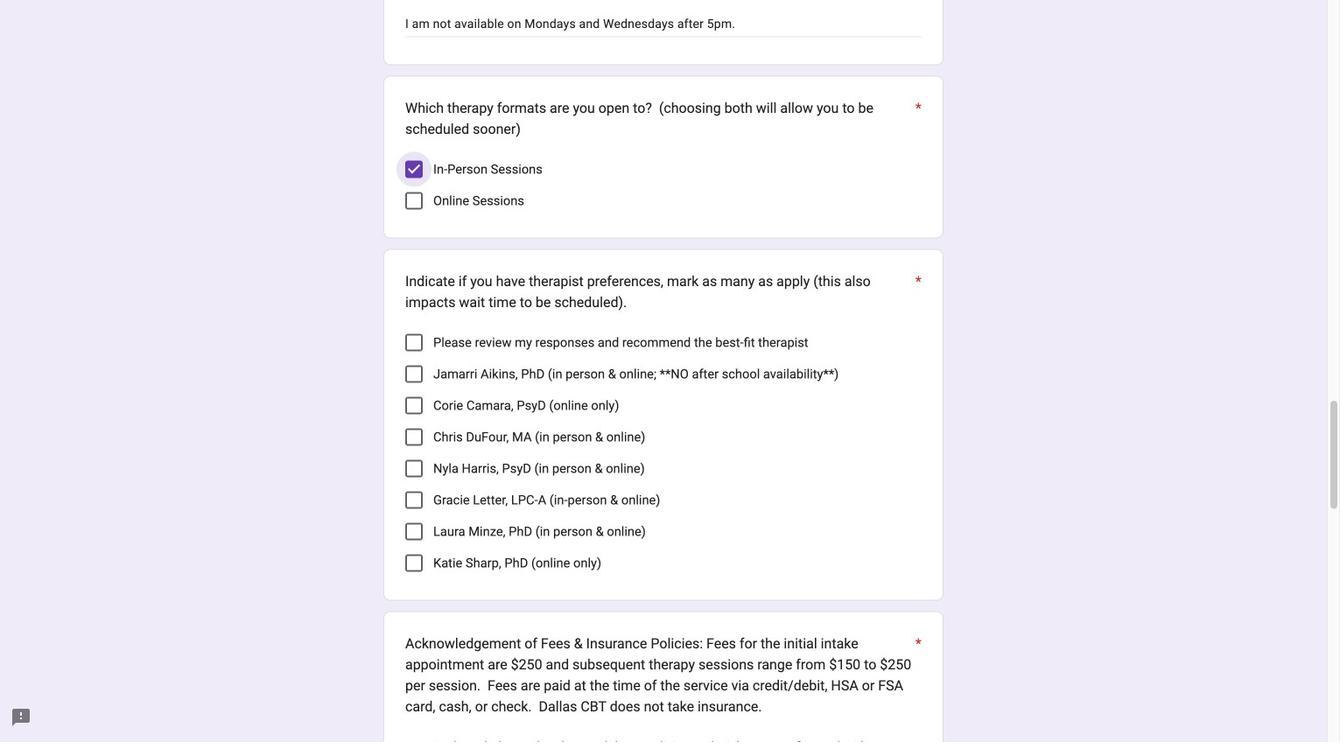 Task type: vqa. For each thing, say whether or not it's contained in the screenshot.
Tools menu item
no



Task type: describe. For each thing, give the bounding box(es) containing it.
gracie letter, lpc-a (in-person & online) image
[[407, 494, 421, 508]]

3 heading from the top
[[405, 634, 922, 718]]

list for "required question" element corresponding to in-person sessions option
[[405, 154, 922, 217]]

In-Person Sessions checkbox
[[405, 161, 423, 178]]

laura minze, phd (in person & online) image
[[407, 525, 421, 539]]

online sessions image
[[407, 194, 421, 208]]

chris dufour, ma (in person & online) image
[[407, 431, 421, 445]]

list for "required question" element associated with please review my responses and recommend the best-fit therapist 'option'
[[405, 327, 922, 579]]

jamarri aikins, phd (in person & online; **no after school availability**) image
[[407, 367, 421, 381]]

3 required question element from the top
[[912, 634, 922, 718]]

heading for in-person sessions option
[[405, 98, 922, 140]]

please review my responses and recommend the best-fit therapist image
[[407, 336, 421, 350]]

corie camara, psyd (online only) image
[[407, 399, 421, 413]]

Nyla Harris, PsyD (in person & online) checkbox
[[405, 460, 423, 478]]

required question element for please review my responses and recommend the best-fit therapist 'option'
[[912, 271, 922, 313]]

Chris DuFour, MA (in person & online) checkbox
[[405, 429, 423, 446]]

Laura Minze, PhD (in person & online) checkbox
[[405, 523, 423, 541]]



Task type: locate. For each thing, give the bounding box(es) containing it.
2 list from the top
[[405, 327, 922, 579]]

Katie Sharp, PhD (online only) checkbox
[[405, 555, 423, 572]]

0 vertical spatial required question element
[[912, 98, 922, 140]]

required question element
[[912, 98, 922, 140], [912, 271, 922, 313], [912, 634, 922, 718]]

in-person sessions image
[[405, 161, 423, 178]]

nyla harris, psyd (in person & online) image
[[407, 462, 421, 476]]

Gracie Letter, LPC-A (in-person & online) checkbox
[[405, 492, 423, 509]]

list
[[405, 154, 922, 217], [405, 327, 922, 579]]

2 heading from the top
[[405, 271, 922, 313]]

Your answer text field
[[405, 15, 922, 37]]

Please review my responses and recommend the best-fit therapist checkbox
[[405, 334, 423, 352]]

1 vertical spatial heading
[[405, 271, 922, 313]]

Online Sessions checkbox
[[405, 192, 423, 210]]

1 required question element from the top
[[912, 98, 922, 140]]

Jamarri Aikins, PhD (in person & online; **NO after school availability**) checkbox
[[405, 366, 423, 383]]

1 vertical spatial list
[[405, 327, 922, 579]]

1 vertical spatial required question element
[[912, 271, 922, 313]]

2 vertical spatial required question element
[[912, 634, 922, 718]]

katie sharp, phd (online only) image
[[407, 557, 421, 571]]

1 list from the top
[[405, 154, 922, 217]]

0 vertical spatial list
[[405, 154, 922, 217]]

heading for please review my responses and recommend the best-fit therapist 'option'
[[405, 271, 922, 313]]

Corie Camara, PsyD (online only) checkbox
[[405, 397, 423, 415]]

report a problem to google image
[[11, 707, 32, 729]]

1 heading from the top
[[405, 98, 922, 140]]

heading
[[405, 98, 922, 140], [405, 271, 922, 313], [405, 634, 922, 718]]

2 required question element from the top
[[912, 271, 922, 313]]

required question element for in-person sessions option
[[912, 98, 922, 140]]

0 vertical spatial heading
[[405, 98, 922, 140]]

2 vertical spatial heading
[[405, 634, 922, 718]]



